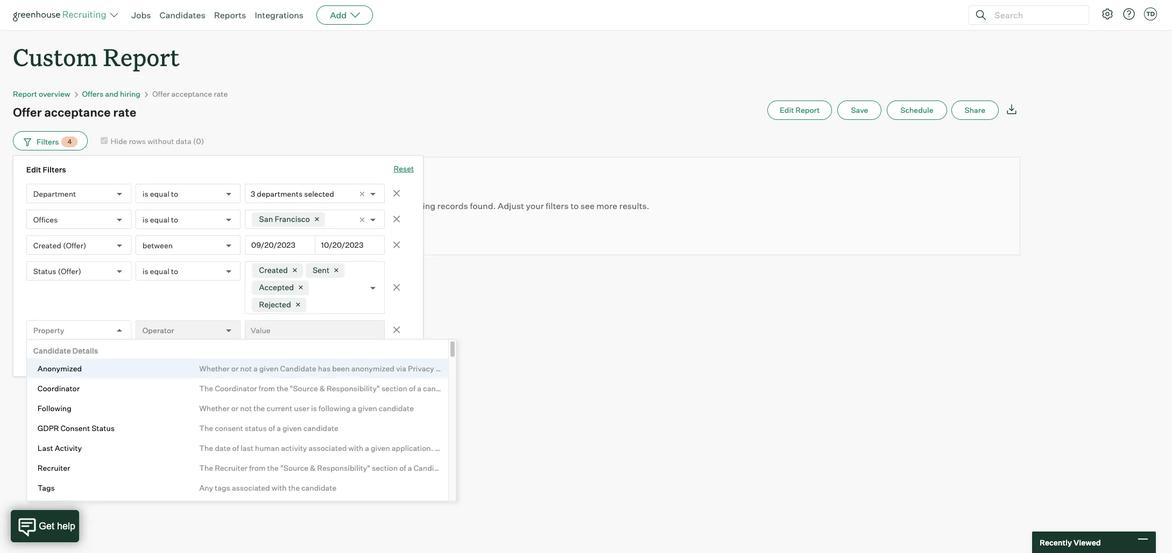 Task type: describe. For each thing, give the bounding box(es) containing it.
following
[[38, 404, 71, 413]]

report for edit report
[[796, 106, 820, 115]]

last activity
[[38, 444, 82, 453]]

schedule
[[901, 106, 933, 115]]

application.
[[392, 444, 433, 453]]

many
[[507, 444, 526, 453]]

greenhouse recruiting image
[[13, 9, 110, 22]]

current
[[267, 404, 292, 413]]

department
[[33, 189, 76, 198]]

10/20/2023
[[321, 241, 363, 250]]

candidates
[[160, 10, 205, 20]]

filter
[[66, 350, 85, 360]]

anonymized
[[38, 364, 82, 373]]

0 vertical spatial acceptance
[[171, 89, 212, 99]]

not for the
[[240, 404, 252, 413]]

equal for created
[[150, 267, 169, 276]]

of right status
[[268, 424, 275, 433]]

gdpr consent status
[[38, 424, 115, 433]]

or for a
[[231, 364, 239, 373]]

created (offer)
[[33, 241, 86, 250]]

is equal to for created
[[143, 267, 178, 276]]

responsibility" for candidate's
[[317, 464, 370, 473]]

not for a
[[240, 364, 252, 373]]

0 horizontal spatial associated
[[232, 484, 270, 493]]

results.
[[619, 201, 649, 212]]

"source for recruiter
[[280, 464, 308, 473]]

date
[[215, 444, 231, 453]]

add for add
[[330, 10, 347, 20]]

1 vertical spatial with
[[272, 484, 287, 493]]

1 horizontal spatial status
[[92, 424, 115, 433]]

any tags associated with the candidate
[[199, 484, 336, 493]]

the for or
[[253, 404, 265, 413]]

whether or not a given candidate has been anonymized via privacy tools
[[199, 364, 453, 373]]

section for candidate's
[[372, 464, 398, 473]]

the for recruiter
[[267, 464, 279, 473]]

0 vertical spatial status
[[33, 267, 56, 276]]

tags
[[38, 484, 55, 493]]

reports link
[[214, 10, 246, 20]]

filter image
[[22, 137, 31, 147]]

human
[[255, 444, 279, 453]]

whether for whether or not a given candidate has been anonymized via privacy tools
[[199, 364, 230, 373]]

any
[[199, 484, 213, 493]]

edit report
[[780, 106, 820, 115]]

share button
[[951, 101, 999, 120]]

1 vertical spatial report
[[13, 89, 37, 99]]

Search text field
[[992, 7, 1079, 23]]

download image
[[1005, 103, 1018, 116]]

1 vertical spatial offer
[[13, 105, 42, 120]]

the consent status of a given candidate
[[199, 424, 338, 433]]

via
[[396, 364, 406, 373]]

recently
[[1040, 538, 1072, 548]]

tags
[[215, 484, 230, 493]]

or for the
[[231, 404, 239, 413]]

created for created (offer)
[[33, 241, 61, 250]]

activity
[[281, 444, 307, 453]]

no
[[384, 201, 395, 212]]

responsibility" for candidate's
[[327, 384, 380, 393]]

integrations link
[[255, 10, 304, 20]]

1 equal from the top
[[150, 189, 169, 198]]

profile for the coordinator from the "source & responsibility" section of a candidate's profile
[[466, 384, 488, 393]]

been
[[332, 364, 350, 373]]

activity
[[55, 444, 82, 453]]

1 horizontal spatial candidate
[[280, 364, 316, 373]]

3 departments selected
[[251, 189, 334, 198]]

"source for coordinator
[[290, 384, 318, 393]]

to inside no matching records found. adjust your filters to see more results. row group
[[571, 201, 579, 212]]

given down the coordinator from the "source & responsibility" section of a candidate's profile
[[358, 404, 377, 413]]

the date of last human activity associated with a given application. may be triggered by many different actions
[[199, 444, 585, 453]]

found.
[[470, 201, 496, 212]]

between
[[143, 241, 173, 250]]

& for coordinator
[[320, 384, 325, 393]]

0 vertical spatial associated
[[309, 444, 347, 453]]

1 horizontal spatial rate
[[214, 89, 228, 99]]

3
[[251, 189, 255, 198]]

(offer) for status (offer)
[[58, 267, 81, 276]]

td button
[[1142, 5, 1159, 23]]

by
[[496, 444, 505, 453]]

add filter
[[50, 350, 85, 360]]

application
[[33, 502, 76, 511]]

section for candidate's
[[381, 384, 407, 393]]

0 vertical spatial filters
[[37, 137, 59, 146]]

hide
[[111, 137, 127, 146]]

offer acceptance rate link
[[152, 89, 228, 99]]

no matching records found. adjust your filters to see more results.
[[384, 201, 649, 212]]

whether or not the current user is following a given candidate
[[199, 404, 414, 413]]

from for coordinator
[[259, 384, 275, 393]]

candidate's
[[414, 464, 456, 473]]

rejected
[[259, 300, 291, 310]]

(0)
[[193, 137, 204, 146]]

the for the consent status of a given candidate
[[199, 424, 213, 433]]

1 recruiter from the left
[[38, 464, 70, 473]]

has
[[318, 364, 331, 373]]

filters
[[546, 201, 569, 212]]

matching
[[397, 201, 435, 212]]

the for the date of last human activity associated with a given application. may be triggered by many different actions
[[199, 444, 213, 453]]

Hide rows without data (0) checkbox
[[101, 137, 108, 144]]

offers and hiring link
[[82, 89, 140, 99]]

0 vertical spatial candidate
[[379, 404, 414, 413]]

property
[[33, 326, 64, 335]]

td
[[1146, 10, 1155, 18]]

to for status (offer)
[[171, 267, 178, 276]]

departments
[[257, 189, 303, 198]]

accepted
[[259, 283, 294, 293]]

Value text field
[[245, 321, 385, 340]]

report overview link
[[13, 89, 70, 99]]

francisco
[[275, 215, 310, 224]]

edit report link
[[767, 101, 832, 120]]

offers
[[82, 89, 103, 99]]

your
[[526, 201, 544, 212]]

the coordinator from the "source & responsibility" section of a candidate's profile
[[199, 384, 488, 393]]

2 coordinator from the left
[[215, 384, 257, 393]]



Task type: vqa. For each thing, say whether or not it's contained in the screenshot.
Review Applications link
no



Task type: locate. For each thing, give the bounding box(es) containing it.
application details
[[33, 502, 103, 511]]

2 not from the top
[[240, 404, 252, 413]]

status right "consent" at the left bottom of page
[[92, 424, 115, 433]]

0 vertical spatial is equal to
[[143, 189, 178, 198]]

data
[[176, 137, 191, 146]]

0 vertical spatial not
[[240, 364, 252, 373]]

2 or from the top
[[231, 404, 239, 413]]

candidate left has
[[280, 364, 316, 373]]

profile down triggered
[[457, 464, 480, 473]]

(offer) down created (offer)
[[58, 267, 81, 276]]

0 horizontal spatial acceptance
[[44, 105, 111, 120]]

created down offices
[[33, 241, 61, 250]]

actions
[[559, 444, 585, 453]]

associated right tags
[[232, 484, 270, 493]]

2 the from the top
[[199, 424, 213, 433]]

from up current at the left of the page
[[259, 384, 275, 393]]

and
[[105, 89, 118, 99]]

3 the from the top
[[199, 444, 213, 453]]

is for offices
[[143, 215, 148, 224]]

tools
[[436, 364, 453, 373]]

given up current at the left of the page
[[259, 364, 279, 373]]

rate
[[214, 89, 228, 99], [113, 105, 136, 120]]

share
[[965, 106, 985, 115]]

"source up user
[[290, 384, 318, 393]]

status
[[33, 267, 56, 276], [92, 424, 115, 433]]

1 vertical spatial rate
[[113, 105, 136, 120]]

1 vertical spatial profile
[[457, 464, 480, 473]]

coordinator down anonymized
[[38, 384, 80, 393]]

0 vertical spatial equal
[[150, 189, 169, 198]]

given left application.
[[371, 444, 390, 453]]

may
[[435, 444, 450, 453]]

gdpr
[[38, 424, 59, 433]]

(offer) for created (offer)
[[63, 241, 86, 250]]

the down "activity"
[[288, 484, 300, 493]]

created up the accepted
[[259, 266, 288, 275]]

1 horizontal spatial with
[[348, 444, 363, 453]]

offers and hiring
[[82, 89, 140, 99]]

2 vertical spatial equal
[[150, 267, 169, 276]]

1 vertical spatial is equal to
[[143, 215, 178, 224]]

to for offices
[[171, 215, 178, 224]]

09/20/2023
[[251, 241, 295, 250]]

status
[[245, 424, 267, 433]]

the for the recruiter from the "source & responsibility" section of a candidate's profile
[[199, 464, 213, 473]]

1 vertical spatial associated
[[232, 484, 270, 493]]

from for recruiter
[[249, 464, 266, 473]]

2 whether from the top
[[199, 404, 230, 413]]

to down the between
[[171, 267, 178, 276]]

coordinator up 'consent'
[[215, 384, 257, 393]]

1 vertical spatial responsibility"
[[317, 464, 370, 473]]

selected
[[304, 189, 334, 198]]

0 vertical spatial report
[[103, 41, 180, 73]]

1 vertical spatial (offer)
[[58, 267, 81, 276]]

adjust
[[498, 201, 524, 212]]

add inside "popup button"
[[330, 10, 347, 20]]

recruiter down date
[[215, 464, 247, 473]]

candidate
[[379, 404, 414, 413], [303, 424, 338, 433], [301, 484, 336, 493]]

of down privacy
[[409, 384, 416, 393]]

rows
[[129, 137, 146, 146]]

& up the any tags associated with the candidate
[[310, 464, 316, 473]]

0 horizontal spatial candidate
[[33, 347, 71, 356]]

equal for san francisco
[[150, 215, 169, 224]]

0 vertical spatial edit
[[780, 106, 794, 115]]

0 vertical spatial profile
[[466, 384, 488, 393]]

the
[[199, 384, 213, 393], [199, 424, 213, 433], [199, 444, 213, 453], [199, 464, 213, 473]]

0 horizontal spatial recruiter
[[38, 464, 70, 473]]

2 vertical spatial is equal to
[[143, 267, 178, 276]]

is equal to
[[143, 189, 178, 198], [143, 215, 178, 224], [143, 267, 178, 276]]

0 vertical spatial whether
[[199, 364, 230, 373]]

1 vertical spatial created
[[259, 266, 288, 275]]

1 horizontal spatial created
[[259, 266, 288, 275]]

0 horizontal spatial offer acceptance rate
[[13, 105, 136, 120]]

equal
[[150, 189, 169, 198], [150, 215, 169, 224], [150, 267, 169, 276]]

responsibility" down "the date of last human activity associated with a given application. may be triggered by many different actions"
[[317, 464, 370, 473]]

responsibility"
[[327, 384, 380, 393], [317, 464, 370, 473]]

candidate's
[[423, 384, 464, 393]]

following
[[319, 404, 350, 413]]

section down via
[[381, 384, 407, 393]]

is
[[143, 189, 148, 198], [143, 215, 148, 224], [143, 267, 148, 276], [311, 404, 317, 413]]

san francisco
[[259, 215, 310, 224]]

acceptance
[[171, 89, 212, 99], [44, 105, 111, 120]]

report left save
[[796, 106, 820, 115]]

to for department
[[171, 189, 178, 198]]

candidate up anonymized
[[33, 347, 71, 356]]

1 vertical spatial section
[[372, 464, 398, 473]]

edit for edit report
[[780, 106, 794, 115]]

offer down report overview link
[[13, 105, 42, 120]]

0 vertical spatial (offer)
[[63, 241, 86, 250]]

4 the from the top
[[199, 464, 213, 473]]

is equal to for san francisco
[[143, 215, 178, 224]]

recruiter
[[38, 464, 70, 473], [215, 464, 247, 473]]

1 vertical spatial details
[[77, 502, 103, 511]]

filters
[[37, 137, 59, 146], [43, 165, 66, 174]]

report left overview
[[13, 89, 37, 99]]

1 vertical spatial filters
[[43, 165, 66, 174]]

4
[[68, 138, 72, 146]]

candidate down following
[[303, 424, 338, 433]]

jobs link
[[131, 10, 151, 20]]

viewed
[[1074, 538, 1101, 548]]

acceptance down offers
[[44, 105, 111, 120]]

1 not from the top
[[240, 364, 252, 373]]

0 horizontal spatial created
[[33, 241, 61, 250]]

0 vertical spatial or
[[231, 364, 239, 373]]

more
[[596, 201, 617, 212]]

candidate
[[33, 347, 71, 356], [280, 364, 316, 373]]

edit filters
[[26, 165, 66, 174]]

1 horizontal spatial associated
[[309, 444, 347, 453]]

1 horizontal spatial coordinator
[[215, 384, 257, 393]]

0 horizontal spatial &
[[310, 464, 316, 473]]

the up status
[[253, 404, 265, 413]]

filters up department
[[43, 165, 66, 174]]

1 horizontal spatial &
[[320, 384, 325, 393]]

offer acceptance rate up data
[[152, 89, 228, 99]]

1 horizontal spatial add
[[330, 10, 347, 20]]

1 whether from the top
[[199, 364, 230, 373]]

recruiter down last activity
[[38, 464, 70, 473]]

0 vertical spatial from
[[259, 384, 275, 393]]

san
[[259, 215, 273, 224]]

configure image
[[1101, 8, 1114, 20]]

2 horizontal spatial report
[[796, 106, 820, 115]]

0 horizontal spatial coordinator
[[38, 384, 80, 393]]

associated up the recruiter from the "source & responsibility" section of a candidate's profile
[[309, 444, 347, 453]]

report
[[103, 41, 180, 73], [13, 89, 37, 99], [796, 106, 820, 115]]

add for add filter
[[50, 350, 64, 360]]

consent
[[61, 424, 90, 433]]

0 vertical spatial with
[[348, 444, 363, 453]]

1 coordinator from the left
[[38, 384, 80, 393]]

1 horizontal spatial edit
[[780, 106, 794, 115]]

0 horizontal spatial status
[[33, 267, 56, 276]]

associated
[[309, 444, 347, 453], [232, 484, 270, 493]]

section down "the date of last human activity associated with a given application. may be triggered by many different actions"
[[372, 464, 398, 473]]

0 vertical spatial section
[[381, 384, 407, 393]]

1 horizontal spatial recruiter
[[215, 464, 247, 473]]

given
[[259, 364, 279, 373], [358, 404, 377, 413], [283, 424, 302, 433], [371, 444, 390, 453]]

filters right filter image
[[37, 137, 59, 146]]

1 horizontal spatial offer acceptance rate
[[152, 89, 228, 99]]

0 vertical spatial add
[[330, 10, 347, 20]]

report overview
[[13, 89, 70, 99]]

0 horizontal spatial offer
[[13, 105, 42, 120]]

0 vertical spatial created
[[33, 241, 61, 250]]

hide rows without data (0)
[[111, 137, 204, 146]]

is for status (offer)
[[143, 267, 148, 276]]

of left last
[[232, 444, 239, 453]]

& down has
[[320, 384, 325, 393]]

1 or from the top
[[231, 364, 239, 373]]

3 is equal to from the top
[[143, 267, 178, 276]]

user
[[294, 404, 309, 413]]

1 vertical spatial "source
[[280, 464, 308, 473]]

0 vertical spatial &
[[320, 384, 325, 393]]

details up anonymized
[[72, 347, 98, 356]]

given up "activity"
[[283, 424, 302, 433]]

of down application.
[[399, 464, 406, 473]]

triggered
[[462, 444, 495, 453]]

the up current at the left of the page
[[277, 384, 288, 393]]

1 vertical spatial candidate
[[303, 424, 338, 433]]

0 vertical spatial responsibility"
[[327, 384, 380, 393]]

offer right hiring
[[152, 89, 170, 99]]

sent
[[313, 266, 330, 275]]

1 vertical spatial &
[[310, 464, 316, 473]]

0 vertical spatial rate
[[214, 89, 228, 99]]

acceptance up (0)
[[171, 89, 212, 99]]

0 horizontal spatial rate
[[113, 105, 136, 120]]

created for created
[[259, 266, 288, 275]]

is for department
[[143, 189, 148, 198]]

profile right candidate's at the bottom of the page
[[466, 384, 488, 393]]

0 vertical spatial candidate
[[33, 347, 71, 356]]

records
[[437, 201, 468, 212]]

2 is equal to from the top
[[143, 215, 178, 224]]

offer acceptance rate
[[152, 89, 228, 99], [13, 105, 136, 120]]

custom
[[13, 41, 98, 73]]

2 equal from the top
[[150, 215, 169, 224]]

1 vertical spatial acceptance
[[44, 105, 111, 120]]

save and schedule this report to revisit it! element
[[838, 101, 887, 120]]

last
[[241, 444, 253, 453]]

0 vertical spatial "source
[[290, 384, 318, 393]]

1 vertical spatial add
[[50, 350, 64, 360]]

profile for the recruiter from the "source & responsibility" section of a candidate's profile
[[457, 464, 480, 473]]

td button
[[1144, 8, 1157, 20]]

anonymized
[[351, 364, 394, 373]]

details right application
[[77, 502, 103, 511]]

candidate up "the date of last human activity associated with a given application. may be triggered by many different actions"
[[379, 404, 414, 413]]

1 vertical spatial offer acceptance rate
[[13, 105, 136, 120]]

not
[[240, 364, 252, 373], [240, 404, 252, 413]]

to up the between
[[171, 215, 178, 224]]

3 equal from the top
[[150, 267, 169, 276]]

the for coordinator
[[277, 384, 288, 393]]

1 vertical spatial equal
[[150, 215, 169, 224]]

1 horizontal spatial acceptance
[[171, 89, 212, 99]]

the up the any tags associated with the candidate
[[267, 464, 279, 473]]

see
[[581, 201, 595, 212]]

0 vertical spatial offer acceptance rate
[[152, 89, 228, 99]]

offer acceptance rate down offers
[[13, 105, 136, 120]]

0 horizontal spatial report
[[13, 89, 37, 99]]

1 vertical spatial candidate
[[280, 364, 316, 373]]

status down created (offer)
[[33, 267, 56, 276]]

last
[[38, 444, 53, 453]]

or
[[231, 364, 239, 373], [231, 404, 239, 413]]

0 vertical spatial details
[[72, 347, 98, 356]]

custom report
[[13, 41, 180, 73]]

0 vertical spatial offer
[[152, 89, 170, 99]]

candidates link
[[160, 10, 205, 20]]

0 horizontal spatial add
[[50, 350, 64, 360]]

overview
[[39, 89, 70, 99]]

1 horizontal spatial offer
[[152, 89, 170, 99]]

status (offer)
[[33, 267, 81, 276]]

the for the coordinator from the "source & responsibility" section of a candidate's profile
[[199, 384, 213, 393]]

integrations
[[255, 10, 304, 20]]

0 horizontal spatial with
[[272, 484, 287, 493]]

add inside button
[[50, 350, 64, 360]]

from down "human"
[[249, 464, 266, 473]]

1 is equal to from the top
[[143, 189, 178, 198]]

a
[[253, 364, 258, 373], [417, 384, 421, 393], [352, 404, 356, 413], [277, 424, 281, 433], [365, 444, 369, 453], [408, 464, 412, 473]]

whether for whether or not the current user is following a given candidate
[[199, 404, 230, 413]]

1 vertical spatial or
[[231, 404, 239, 413]]

save button
[[838, 101, 882, 120]]

candidate down the recruiter from the "source & responsibility" section of a candidate's profile
[[301, 484, 336, 493]]

consent
[[215, 424, 243, 433]]

1 vertical spatial edit
[[26, 165, 41, 174]]

1 vertical spatial from
[[249, 464, 266, 473]]

without
[[147, 137, 174, 146]]

details for application details
[[77, 502, 103, 511]]

hiring
[[120, 89, 140, 99]]

1 horizontal spatial report
[[103, 41, 180, 73]]

add filter button
[[26, 346, 96, 365]]

no matching records found. adjust your filters to see more results. row group
[[13, 157, 1020, 256]]

1 vertical spatial not
[[240, 404, 252, 413]]

be
[[451, 444, 460, 453]]

edit for edit filters
[[26, 165, 41, 174]]

1 vertical spatial status
[[92, 424, 115, 433]]

privacy
[[408, 364, 434, 373]]

& for recruiter
[[310, 464, 316, 473]]

to
[[171, 189, 178, 198], [571, 201, 579, 212], [171, 215, 178, 224], [171, 267, 178, 276]]

0 horizontal spatial edit
[[26, 165, 41, 174]]

(offer) up status (offer)
[[63, 241, 86, 250]]

2 vertical spatial candidate
[[301, 484, 336, 493]]

1 the from the top
[[199, 384, 213, 393]]

2 vertical spatial report
[[796, 106, 820, 115]]

responsibility" down been
[[327, 384, 380, 393]]

2 recruiter from the left
[[215, 464, 247, 473]]

to left see
[[571, 201, 579, 212]]

with down "human"
[[272, 484, 287, 493]]

with up the recruiter from the "source & responsibility" section of a candidate's profile
[[348, 444, 363, 453]]

report up hiring
[[103, 41, 180, 73]]

details for candidate details
[[72, 347, 98, 356]]

report for custom report
[[103, 41, 180, 73]]

to down data
[[171, 189, 178, 198]]

1 vertical spatial whether
[[199, 404, 230, 413]]

the recruiter from the "source & responsibility" section of a candidate's profile
[[199, 464, 480, 473]]

"source down "activity"
[[280, 464, 308, 473]]

"source
[[290, 384, 318, 393], [280, 464, 308, 473]]



